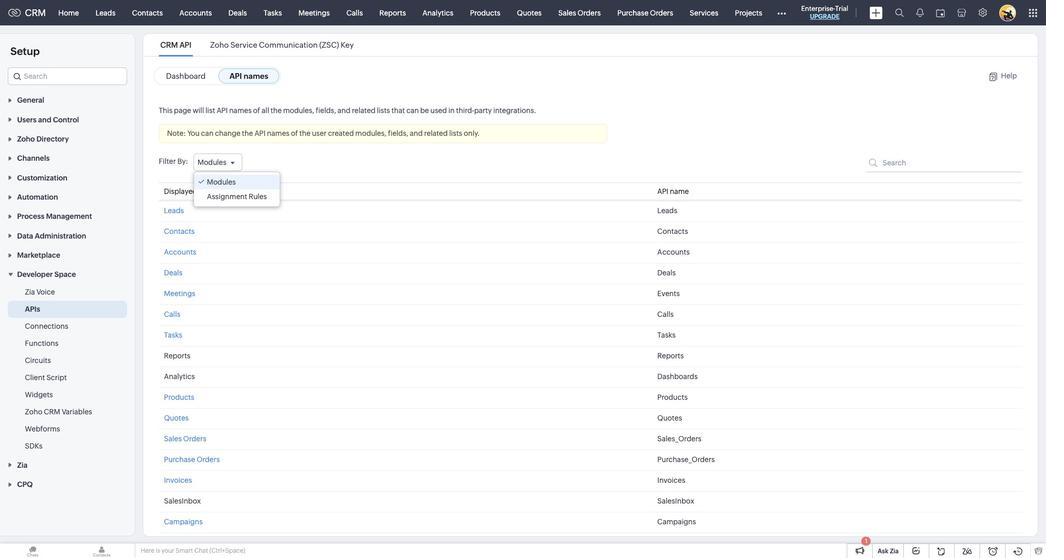 Task type: describe. For each thing, give the bounding box(es) containing it.
connections
[[25, 323, 68, 331]]

zia for zia voice
[[25, 288, 35, 297]]

zoho directory
[[17, 135, 69, 143]]

1 horizontal spatial meetings
[[299, 9, 330, 17]]

webforms
[[25, 425, 60, 434]]

widgets link
[[25, 390, 53, 400]]

crm for crm
[[25, 7, 46, 18]]

the for of
[[271, 106, 282, 115]]

zoho service communication (zsc) key
[[210, 40, 354, 49]]

2 horizontal spatial leads
[[657, 207, 677, 215]]

api name
[[657, 187, 689, 196]]

key
[[341, 40, 354, 49]]

ask
[[878, 548, 889, 555]]

page
[[174, 106, 191, 115]]

smart
[[176, 548, 193, 555]]

signals image
[[917, 8, 924, 17]]

widgets
[[25, 391, 53, 399]]

1 vertical spatial related
[[424, 129, 448, 138]]

0 vertical spatial can
[[406, 106, 419, 115]]

0 horizontal spatial analytics
[[164, 373, 195, 381]]

1 horizontal spatial purchase
[[617, 9, 649, 17]]

third-
[[456, 106, 474, 115]]

data administration button
[[0, 226, 135, 245]]

list
[[206, 106, 215, 115]]

0 horizontal spatial calls
[[164, 310, 180, 319]]

0 vertical spatial fields,
[[316, 106, 336, 115]]

2 horizontal spatial reports
[[657, 352, 684, 360]]

zia for zia
[[17, 461, 27, 470]]

user
[[312, 129, 327, 138]]

1 vertical spatial contacts link
[[164, 227, 195, 236]]

tabs
[[206, 187, 221, 196]]

channels
[[17, 154, 50, 163]]

and inside dropdown button
[[38, 116, 51, 124]]

0 vertical spatial deals link
[[220, 0, 255, 25]]

data administration
[[17, 232, 86, 240]]

analytics inside analytics link
[[423, 9, 454, 17]]

1 vertical spatial leads link
[[164, 207, 184, 215]]

calendar image
[[936, 9, 945, 17]]

events
[[657, 290, 680, 298]]

0 horizontal spatial tasks
[[164, 331, 182, 339]]

integrations.
[[493, 106, 536, 115]]

displayed
[[164, 187, 197, 196]]

here
[[141, 548, 154, 555]]

apis
[[25, 305, 40, 314]]

you
[[187, 129, 200, 138]]

marketplace
[[17, 251, 60, 260]]

1 horizontal spatial calls link
[[338, 0, 371, 25]]

1 horizontal spatial calls
[[347, 9, 363, 17]]

0 vertical spatial leads link
[[87, 0, 124, 25]]

sdks
[[25, 442, 42, 451]]

2 horizontal spatial products
[[657, 393, 688, 402]]

0 horizontal spatial of
[[253, 106, 260, 115]]

will
[[193, 106, 204, 115]]

0 vertical spatial products link
[[462, 0, 509, 25]]

api down all
[[255, 129, 266, 138]]

1 vertical spatial quotes link
[[164, 414, 189, 422]]

search element
[[889, 0, 910, 25]]

chat
[[194, 548, 208, 555]]

users and control
[[17, 116, 79, 124]]

process
[[17, 212, 44, 221]]

by:
[[177, 157, 188, 166]]

purchase_orders
[[657, 456, 715, 464]]

1 vertical spatial purchase orders
[[164, 456, 220, 464]]

0 vertical spatial accounts link
[[171, 0, 220, 25]]

management
[[46, 212, 92, 221]]

party
[[474, 106, 492, 115]]

created
[[328, 129, 354, 138]]

used
[[431, 106, 447, 115]]

zoho crm variables link
[[25, 407, 92, 417]]

0 horizontal spatial calls link
[[164, 310, 180, 319]]

1 horizontal spatial deals
[[229, 9, 247, 17]]

0 horizontal spatial the
[[242, 129, 253, 138]]

only.
[[464, 129, 480, 138]]

dashboard link
[[155, 69, 217, 84]]

0 horizontal spatial deals link
[[164, 269, 182, 277]]

assignment rules
[[207, 193, 267, 201]]

api up dashboard link
[[180, 40, 191, 49]]

Other Modules field
[[771, 4, 793, 21]]

general button
[[0, 90, 135, 110]]

setup
[[10, 45, 40, 57]]

change
[[215, 129, 241, 138]]

connections link
[[25, 321, 68, 332]]

1 horizontal spatial meetings link
[[290, 0, 338, 25]]

crm api
[[160, 40, 191, 49]]

0 vertical spatial contacts link
[[124, 0, 171, 25]]

Search text field
[[8, 68, 127, 85]]

help
[[1001, 72, 1017, 80]]

1 invoices from the left
[[164, 476, 192, 485]]

api left name
[[657, 187, 669, 196]]

0 horizontal spatial related
[[352, 106, 376, 115]]

0 horizontal spatial purchase orders link
[[164, 456, 220, 464]]

your
[[161, 548, 174, 555]]

1 vertical spatial in
[[199, 187, 205, 196]]

functions
[[25, 340, 58, 348]]

zoho for zoho crm variables
[[25, 408, 42, 416]]

general
[[17, 96, 44, 104]]

users and control button
[[0, 110, 135, 129]]

0 vertical spatial purchase orders link
[[609, 0, 682, 25]]

0 horizontal spatial quotes
[[164, 414, 189, 422]]

this page will list api names of all the modules, fields, and related lists that can be used in third-party integrations.
[[159, 106, 536, 115]]

sdks link
[[25, 441, 42, 452]]

marketplace button
[[0, 245, 135, 265]]

1 vertical spatial purchase
[[164, 456, 195, 464]]

1 salesinbox from the left
[[164, 497, 201, 505]]

Search text field
[[867, 154, 1022, 172]]

filter by:
[[159, 157, 188, 166]]

(ctrl+space)
[[209, 548, 245, 555]]

0 horizontal spatial tasks link
[[164, 331, 182, 339]]

0 vertical spatial purchase orders
[[617, 9, 673, 17]]

is
[[156, 548, 160, 555]]

be
[[420, 106, 429, 115]]

list containing crm api
[[151, 34, 363, 56]]

filter
[[159, 157, 176, 166]]

process management
[[17, 212, 92, 221]]

1 horizontal spatial reports
[[380, 9, 406, 17]]

0 horizontal spatial sales orders
[[164, 435, 206, 443]]

space
[[54, 271, 76, 279]]

1 vertical spatial can
[[201, 129, 214, 138]]

developer space region
[[0, 284, 135, 455]]

contacts image
[[69, 544, 134, 558]]

automation
[[17, 193, 58, 201]]

1 horizontal spatial and
[[338, 106, 351, 115]]

script
[[46, 374, 67, 382]]

client script link
[[25, 373, 67, 383]]

displayed in tabs as
[[164, 187, 230, 196]]

2 horizontal spatial tasks
[[657, 331, 676, 339]]

1 horizontal spatial leads
[[164, 207, 184, 215]]

0 horizontal spatial reports
[[164, 352, 190, 360]]

services
[[690, 9, 719, 17]]

as
[[222, 187, 230, 196]]

2 horizontal spatial contacts
[[657, 227, 688, 236]]

variables
[[62, 408, 92, 416]]

modules inside field
[[198, 158, 226, 167]]

enterprise-
[[801, 5, 835, 12]]

0 vertical spatial tasks link
[[255, 0, 290, 25]]

2 horizontal spatial deals
[[657, 269, 676, 277]]

create menu image
[[870, 6, 883, 19]]

home
[[58, 9, 79, 17]]

zia voice
[[25, 288, 55, 297]]

zoho for zoho directory
[[17, 135, 35, 143]]



Task type: vqa. For each thing, say whether or not it's contained in the screenshot.
created
yes



Task type: locate. For each thing, give the bounding box(es) containing it.
the right all
[[271, 106, 282, 115]]

zoho left the service
[[210, 40, 229, 49]]

campaigns
[[164, 518, 203, 526], [657, 518, 696, 526]]

1 horizontal spatial related
[[424, 129, 448, 138]]

in left tabs
[[199, 187, 205, 196]]

lists left the only.
[[449, 129, 462, 138]]

2 horizontal spatial and
[[410, 129, 423, 138]]

1 horizontal spatial products
[[470, 9, 500, 17]]

directory
[[36, 135, 69, 143]]

1 horizontal spatial quotes
[[517, 9, 542, 17]]

0 horizontal spatial in
[[199, 187, 205, 196]]

search image
[[895, 8, 904, 17]]

1 horizontal spatial sales
[[558, 9, 576, 17]]

1 horizontal spatial sales orders
[[558, 9, 601, 17]]

1 horizontal spatial fields,
[[388, 129, 408, 138]]

of
[[253, 106, 260, 115], [291, 129, 298, 138]]

1 vertical spatial meetings
[[164, 290, 195, 298]]

leads link down displayed
[[164, 207, 184, 215]]

modules up the as
[[207, 178, 236, 186]]

voice
[[36, 288, 55, 297]]

contacts down displayed
[[164, 227, 195, 236]]

sales
[[558, 9, 576, 17], [164, 435, 182, 443]]

0 vertical spatial names
[[244, 72, 268, 80]]

1 horizontal spatial contacts
[[164, 227, 195, 236]]

crm link
[[8, 7, 46, 18]]

1 horizontal spatial modules,
[[355, 129, 387, 138]]

sales_orders
[[657, 435, 702, 443]]

in
[[449, 106, 455, 115], [199, 187, 205, 196]]

0 horizontal spatial products
[[164, 393, 194, 402]]

circuits link
[[25, 356, 51, 366]]

assignment
[[207, 193, 247, 201]]

1 vertical spatial sales orders link
[[164, 435, 206, 443]]

1 vertical spatial modules,
[[355, 129, 387, 138]]

chats image
[[0, 544, 65, 558]]

1 vertical spatial modules
[[207, 178, 236, 186]]

and
[[338, 106, 351, 115], [38, 116, 51, 124], [410, 129, 423, 138]]

the right change
[[242, 129, 253, 138]]

1 vertical spatial lists
[[449, 129, 462, 138]]

lists left that
[[377, 106, 390, 115]]

2 horizontal spatial calls
[[657, 310, 674, 319]]

0 vertical spatial sales
[[558, 9, 576, 17]]

0 horizontal spatial contacts
[[132, 9, 163, 17]]

names left all
[[229, 106, 252, 115]]

service
[[230, 40, 257, 49]]

0 horizontal spatial lists
[[377, 106, 390, 115]]

1 vertical spatial accounts link
[[164, 248, 196, 256]]

invoices link
[[164, 476, 192, 485]]

api right "list"
[[217, 106, 228, 115]]

1 vertical spatial meetings link
[[164, 290, 195, 298]]

modules
[[198, 158, 226, 167], [207, 178, 236, 186]]

create menu element
[[864, 0, 889, 25]]

functions link
[[25, 339, 58, 349]]

all
[[262, 106, 269, 115]]

zia inside dropdown button
[[17, 461, 27, 470]]

contacts link
[[124, 0, 171, 25], [164, 227, 195, 236]]

that
[[392, 106, 405, 115]]

0 vertical spatial modules
[[198, 158, 226, 167]]

1 horizontal spatial campaigns
[[657, 518, 696, 526]]

Modules field
[[193, 154, 243, 171]]

2 campaigns from the left
[[657, 518, 696, 526]]

sales orders link
[[550, 0, 609, 25], [164, 435, 206, 443]]

fields, up "note: you can change the api names of the user created modules, fields, and related lists only."
[[316, 106, 336, 115]]

2 horizontal spatial quotes
[[657, 414, 682, 422]]

zia left voice
[[25, 288, 35, 297]]

zoho for zoho service communication (zsc) key
[[210, 40, 229, 49]]

dashboard
[[166, 72, 206, 80]]

and right 'users'
[[38, 116, 51, 124]]

1 vertical spatial deals link
[[164, 269, 182, 277]]

0 horizontal spatial leads
[[96, 9, 116, 17]]

zoho service communication (zsc) key link
[[209, 40, 355, 49]]

the left user
[[299, 129, 311, 138]]

None field
[[8, 67, 127, 85]]

sales orders
[[558, 9, 601, 17], [164, 435, 206, 443]]

invoices up campaigns link
[[164, 476, 192, 485]]

contacts inside 'link'
[[132, 9, 163, 17]]

0 vertical spatial zia
[[25, 288, 35, 297]]

1 horizontal spatial analytics
[[423, 9, 454, 17]]

enterprise-trial upgrade
[[801, 5, 849, 20]]

1
[[865, 538, 868, 544]]

1 horizontal spatial tasks link
[[255, 0, 290, 25]]

2 vertical spatial crm
[[44, 408, 60, 416]]

0 vertical spatial modules,
[[283, 106, 314, 115]]

0 horizontal spatial sales
[[164, 435, 182, 443]]

1 vertical spatial calls link
[[164, 310, 180, 319]]

2 vertical spatial and
[[410, 129, 423, 138]]

campaigns link
[[164, 518, 203, 526]]

channels button
[[0, 148, 135, 168]]

name
[[670, 187, 689, 196]]

1 campaigns from the left
[[164, 518, 203, 526]]

process management button
[[0, 207, 135, 226]]

crm inside list
[[160, 40, 178, 49]]

services link
[[682, 0, 727, 25]]

zia right ask
[[890, 548, 899, 555]]

webforms link
[[25, 424, 60, 435]]

1 vertical spatial sales
[[164, 435, 182, 443]]

api down the service
[[229, 72, 242, 80]]

can left be
[[406, 106, 419, 115]]

related
[[352, 106, 376, 115], [424, 129, 448, 138]]

modules up tabs
[[198, 158, 226, 167]]

1 horizontal spatial purchase orders link
[[609, 0, 682, 25]]

tasks
[[264, 9, 282, 17], [164, 331, 182, 339], [657, 331, 676, 339]]

fields,
[[316, 106, 336, 115], [388, 129, 408, 138]]

of left all
[[253, 106, 260, 115]]

1 horizontal spatial products link
[[462, 0, 509, 25]]

client script
[[25, 374, 67, 382]]

ask zia
[[878, 548, 899, 555]]

zoho inside dropdown button
[[17, 135, 35, 143]]

1 vertical spatial of
[[291, 129, 298, 138]]

invoices down purchase_orders
[[657, 476, 686, 485]]

modules, right 'created'
[[355, 129, 387, 138]]

0 vertical spatial of
[[253, 106, 260, 115]]

0 horizontal spatial products link
[[164, 393, 194, 402]]

administration
[[35, 232, 86, 240]]

upgrade
[[810, 13, 840, 20]]

1 horizontal spatial quotes link
[[509, 0, 550, 25]]

crm left home
[[25, 7, 46, 18]]

1 vertical spatial tasks link
[[164, 331, 182, 339]]

1 horizontal spatial invoices
[[657, 476, 686, 485]]

fields, down that
[[388, 129, 408, 138]]

contacts link down displayed
[[164, 227, 195, 236]]

customization button
[[0, 168, 135, 187]]

automation button
[[0, 187, 135, 207]]

profile image
[[1000, 4, 1016, 21]]

products link
[[462, 0, 509, 25], [164, 393, 194, 402]]

names down all
[[267, 129, 290, 138]]

1 vertical spatial products link
[[164, 393, 194, 402]]

users
[[17, 116, 37, 124]]

1 vertical spatial analytics
[[164, 373, 195, 381]]

invoices
[[164, 476, 192, 485], [657, 476, 686, 485]]

and up 'created'
[[338, 106, 351, 115]]

circuits
[[25, 357, 51, 365]]

0 horizontal spatial invoices
[[164, 476, 192, 485]]

1 horizontal spatial salesinbox
[[657, 497, 694, 505]]

0 horizontal spatial deals
[[164, 269, 182, 277]]

meetings
[[299, 9, 330, 17], [164, 290, 195, 298]]

the for names
[[299, 129, 311, 138]]

crm up webforms link
[[44, 408, 60, 416]]

control
[[53, 116, 79, 124]]

0 horizontal spatial purchase orders
[[164, 456, 220, 464]]

(zsc)
[[319, 40, 339, 49]]

signals element
[[910, 0, 930, 25]]

modules, up user
[[283, 106, 314, 115]]

note: you can change the api names of the user created modules, fields, and related lists only.
[[167, 129, 480, 138]]

1 vertical spatial crm
[[160, 40, 178, 49]]

salesinbox down purchase_orders
[[657, 497, 694, 505]]

and down be
[[410, 129, 423, 138]]

zia up cpq
[[17, 461, 27, 470]]

tree containing modules
[[194, 172, 280, 207]]

salesinbox up campaigns link
[[164, 497, 201, 505]]

1 horizontal spatial sales orders link
[[550, 0, 609, 25]]

crm api link
[[159, 40, 193, 49]]

2 vertical spatial zia
[[890, 548, 899, 555]]

contacts up crm api
[[132, 9, 163, 17]]

crm for crm api
[[160, 40, 178, 49]]

crm up dashboard link
[[160, 40, 178, 49]]

0 horizontal spatial meetings
[[164, 290, 195, 298]]

of left user
[[291, 129, 298, 138]]

2 vertical spatial zoho
[[25, 408, 42, 416]]

leads down displayed
[[164, 207, 184, 215]]

tree
[[194, 172, 280, 207]]

reports link
[[371, 0, 414, 25]]

0 vertical spatial sales orders link
[[550, 0, 609, 25]]

contacts down api name
[[657, 227, 688, 236]]

quotes link
[[509, 0, 550, 25], [164, 414, 189, 422]]

list
[[151, 34, 363, 56]]

crm inside developer space region
[[44, 408, 60, 416]]

data
[[17, 232, 33, 240]]

1 vertical spatial zoho
[[17, 135, 35, 143]]

zoho inside developer space region
[[25, 408, 42, 416]]

0 vertical spatial and
[[338, 106, 351, 115]]

0 horizontal spatial purchase
[[164, 456, 195, 464]]

api names
[[229, 72, 268, 80]]

1 vertical spatial zia
[[17, 461, 27, 470]]

leads down api name
[[657, 207, 677, 215]]

profile element
[[993, 0, 1022, 25]]

0 horizontal spatial and
[[38, 116, 51, 124]]

0 vertical spatial in
[[449, 106, 455, 115]]

calls link
[[338, 0, 371, 25], [164, 310, 180, 319]]

zia inside developer space region
[[25, 288, 35, 297]]

1 horizontal spatial tasks
[[264, 9, 282, 17]]

dashboards
[[657, 373, 698, 381]]

home link
[[50, 0, 87, 25]]

client
[[25, 374, 45, 382]]

zoho
[[210, 40, 229, 49], [17, 135, 35, 143], [25, 408, 42, 416]]

0 vertical spatial sales orders
[[558, 9, 601, 17]]

meetings link
[[290, 0, 338, 25], [164, 290, 195, 298]]

cpq button
[[0, 475, 135, 494]]

developer space button
[[0, 265, 135, 284]]

2 vertical spatial names
[[267, 129, 290, 138]]

leads right home "link" in the top of the page
[[96, 9, 116, 17]]

here is your smart chat (ctrl+space)
[[141, 548, 245, 555]]

related up 'created'
[[352, 106, 376, 115]]

names
[[244, 72, 268, 80], [229, 106, 252, 115], [267, 129, 290, 138]]

names down the service
[[244, 72, 268, 80]]

can right you
[[201, 129, 214, 138]]

projects link
[[727, 0, 771, 25]]

accounts link
[[171, 0, 220, 25], [164, 248, 196, 256]]

analytics
[[423, 9, 454, 17], [164, 373, 195, 381]]

zoho down 'users'
[[17, 135, 35, 143]]

contacts
[[132, 9, 163, 17], [164, 227, 195, 236], [657, 227, 688, 236]]

leads link right home
[[87, 0, 124, 25]]

zoho inside list
[[210, 40, 229, 49]]

1 horizontal spatial in
[[449, 106, 455, 115]]

0 vertical spatial meetings
[[299, 9, 330, 17]]

0 horizontal spatial quotes link
[[164, 414, 189, 422]]

zoho crm variables
[[25, 408, 92, 416]]

1 vertical spatial purchase orders link
[[164, 456, 220, 464]]

related down used
[[424, 129, 448, 138]]

0 vertical spatial meetings link
[[290, 0, 338, 25]]

leads link
[[87, 0, 124, 25], [164, 207, 184, 215]]

0 vertical spatial purchase
[[617, 9, 649, 17]]

zoho down the widgets
[[25, 408, 42, 416]]

customization
[[17, 174, 67, 182]]

0 horizontal spatial campaigns
[[164, 518, 203, 526]]

crm
[[25, 7, 46, 18], [160, 40, 178, 49], [44, 408, 60, 416]]

communication
[[259, 40, 318, 49]]

0 horizontal spatial sales orders link
[[164, 435, 206, 443]]

2 salesinbox from the left
[[657, 497, 694, 505]]

calls
[[347, 9, 363, 17], [164, 310, 180, 319], [657, 310, 674, 319]]

in right used
[[449, 106, 455, 115]]

contacts link up crm api
[[124, 0, 171, 25]]

1 vertical spatial names
[[229, 106, 252, 115]]

2 invoices from the left
[[657, 476, 686, 485]]



